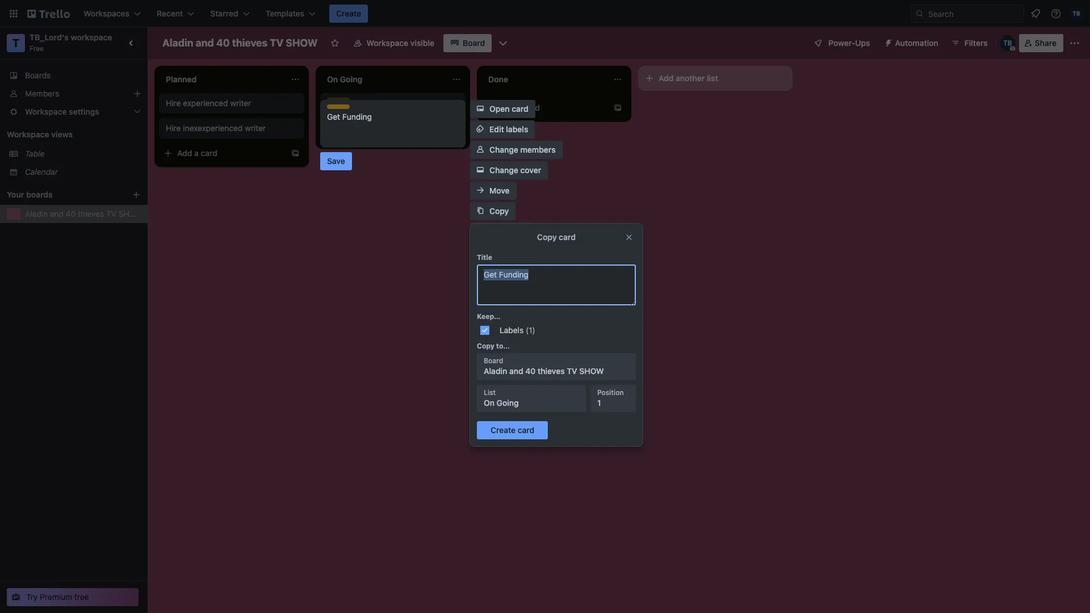 Task type: locate. For each thing, give the bounding box(es) containing it.
1 vertical spatial aladin and 40 thieves tv show
[[25, 209, 143, 219]]

board down copy to…
[[484, 357, 503, 365]]

1 vertical spatial writer
[[245, 123, 266, 133]]

and
[[196, 37, 214, 49], [50, 209, 64, 219], [509, 366, 523, 376]]

1 horizontal spatial add a card
[[500, 103, 540, 112]]

hire left "inexexperienced"
[[166, 123, 181, 133]]

1 horizontal spatial aladin
[[162, 37, 193, 49]]

a right open at the left top of the page
[[517, 103, 521, 112]]

1 horizontal spatial add
[[500, 103, 515, 112]]

2 vertical spatial thieves
[[538, 366, 565, 376]]

0 vertical spatial copy
[[489, 206, 509, 216]]

workspace left visible
[[366, 38, 408, 48]]

1 change from the top
[[489, 145, 518, 154]]

1 hire from the top
[[166, 98, 181, 108]]

1 vertical spatial thieves
[[78, 209, 104, 219]]

add up edit labels
[[500, 103, 515, 112]]

2 horizontal spatial tv
[[567, 366, 577, 376]]

add inside add another list button
[[659, 73, 674, 83]]

show up "position"
[[579, 366, 604, 376]]

1 edit from the top
[[489, 124, 504, 134]]

0 vertical spatial workspace
[[366, 38, 408, 48]]

thieves inside board aladin and 40 thieves tv show
[[538, 366, 565, 376]]

1 vertical spatial a
[[194, 148, 199, 158]]

0 vertical spatial aladin and 40 thieves tv show
[[162, 37, 318, 49]]

0 horizontal spatial 40
[[66, 209, 76, 219]]

and inside board aladin and 40 thieves tv show
[[509, 366, 523, 376]]

edit dates
[[489, 227, 527, 236]]

0 horizontal spatial workspace
[[7, 129, 49, 139]]

another
[[676, 73, 705, 83]]

board left customize views icon
[[463, 38, 485, 48]]

0 vertical spatial 40
[[216, 37, 230, 49]]

create from template… image
[[613, 103, 622, 112], [291, 149, 300, 158]]

2 vertical spatial show
[[579, 366, 604, 376]]

1 vertical spatial show
[[119, 209, 143, 219]]

aladin and 40 thieves tv show
[[162, 37, 318, 49], [25, 209, 143, 219]]

card up "labels"
[[523, 103, 540, 112]]

show inside board name text field
[[286, 37, 318, 49]]

2 horizontal spatial aladin
[[484, 366, 507, 376]]

0 horizontal spatial and
[[50, 209, 64, 219]]

0 vertical spatial thieves
[[232, 37, 267, 49]]

edit for edit dates
[[489, 227, 504, 236]]

0 vertical spatial and
[[196, 37, 214, 49]]

board for board
[[463, 38, 485, 48]]

thieves
[[232, 37, 267, 49], [78, 209, 104, 219], [538, 366, 565, 376]]

1 vertical spatial aladin
[[25, 209, 48, 219]]

0 vertical spatial show
[[286, 37, 318, 49]]

2 edit from the top
[[489, 227, 504, 236]]

get
[[327, 105, 340, 115]]

copy inside copy button
[[489, 206, 509, 216]]

0 vertical spatial hire
[[166, 98, 181, 108]]

a down "inexexperienced"
[[194, 148, 199, 158]]

save button
[[320, 152, 352, 170]]

premium
[[40, 592, 72, 602]]

0 horizontal spatial aladin and 40 thieves tv show
[[25, 209, 143, 219]]

workspace
[[366, 38, 408, 48], [7, 129, 49, 139]]

free
[[30, 44, 44, 53]]

copy down 'move'
[[489, 206, 509, 216]]

color: yellow, title: "less than $25m" element up save on the top left of the page
[[327, 104, 350, 109]]

0 horizontal spatial add a card button
[[159, 144, 286, 162]]

1 vertical spatial color: yellow, title: "less than $25m" element
[[327, 104, 350, 109]]

list on going
[[484, 388, 519, 408]]

2 change from the top
[[489, 165, 518, 175]]

1 vertical spatial 40
[[66, 209, 76, 219]]

0 vertical spatial tv
[[270, 37, 283, 49]]

open
[[489, 104, 510, 114]]

add a card button for the leftmost "create from template…" icon
[[159, 144, 286, 162]]

2 horizontal spatial 40
[[525, 366, 536, 376]]

hire inside hire inexexperienced writer link
[[166, 123, 181, 133]]

0 vertical spatial aladin
[[162, 37, 193, 49]]

tb_lord's
[[30, 32, 69, 42]]

table
[[25, 149, 45, 158]]

Board name text field
[[157, 34, 323, 52]]

0 horizontal spatial tv
[[106, 209, 116, 219]]

add a card up "labels"
[[500, 103, 540, 112]]

0 vertical spatial add
[[659, 73, 674, 83]]

and inside board name text field
[[196, 37, 214, 49]]

board inside board aladin and 40 thieves tv show
[[484, 357, 503, 365]]

0 vertical spatial a
[[517, 103, 521, 112]]

copy right dates at the left of the page
[[537, 232, 557, 242]]

tv
[[270, 37, 283, 49], [106, 209, 116, 219], [567, 366, 577, 376]]

workspace inside "button"
[[366, 38, 408, 48]]

0 horizontal spatial a
[[194, 148, 199, 158]]

0 vertical spatial writer
[[230, 98, 251, 108]]

show
[[286, 37, 318, 49], [119, 209, 143, 219], [579, 366, 604, 376]]

edit left dates at the left of the page
[[489, 227, 504, 236]]

1 vertical spatial tv
[[106, 209, 116, 219]]

1 vertical spatial copy
[[537, 232, 557, 242]]

0 horizontal spatial add
[[177, 148, 192, 158]]

open card
[[489, 104, 528, 114]]

change
[[489, 145, 518, 154], [489, 165, 518, 175]]

add a card
[[500, 103, 540, 112], [177, 148, 217, 158]]

position
[[597, 388, 624, 397]]

workspace up table
[[7, 129, 49, 139]]

copy for copy
[[489, 206, 509, 216]]

40 inside board aladin and 40 thieves tv show
[[525, 366, 536, 376]]

color: yellow, title: "less than $25m" element
[[327, 98, 350, 102], [327, 104, 350, 109]]

writer up hire inexexperienced writer link
[[230, 98, 251, 108]]

edit left "labels"
[[489, 124, 504, 134]]

hire left experienced
[[166, 98, 181, 108]]

board aladin and 40 thieves tv show
[[484, 357, 604, 376]]

1 vertical spatial add a card
[[177, 148, 217, 158]]

open information menu image
[[1050, 8, 1062, 19]]

labels
[[506, 124, 528, 134]]

40
[[216, 37, 230, 49], [66, 209, 76, 219], [525, 366, 536, 376]]

labels
[[500, 325, 524, 335]]

open card link
[[470, 100, 535, 118]]

1 vertical spatial change
[[489, 165, 518, 175]]

change cover
[[489, 165, 541, 175]]

hire for hire experienced writer
[[166, 98, 181, 108]]

1 vertical spatial board
[[484, 357, 503, 365]]

None submit
[[477, 421, 548, 439]]

add a card button up "labels"
[[481, 99, 609, 117]]

1 vertical spatial add a card button
[[159, 144, 286, 162]]

calendar
[[25, 167, 58, 177]]

add a card button
[[481, 99, 609, 117], [159, 144, 286, 162]]

card right open at the left top of the page
[[512, 104, 528, 114]]

1 horizontal spatial create from template… image
[[613, 103, 622, 112]]

show left star or unstar board icon
[[286, 37, 318, 49]]

change down edit labels "button"
[[489, 145, 518, 154]]

workspace for workspace visible
[[366, 38, 408, 48]]

and inside aladin and 40 thieves tv show link
[[50, 209, 64, 219]]

change up 'move'
[[489, 165, 518, 175]]

1 vertical spatial edit
[[489, 227, 504, 236]]

inexexperienced
[[183, 123, 243, 133]]

add left another
[[659, 73, 674, 83]]

Get Funding text field
[[477, 265, 636, 305]]

2 horizontal spatial thieves
[[538, 366, 565, 376]]

workspace visible button
[[346, 34, 441, 52]]

2 vertical spatial tv
[[567, 366, 577, 376]]

create
[[336, 9, 361, 18]]

1 horizontal spatial 40
[[216, 37, 230, 49]]

add a card button down hire inexexperienced writer
[[159, 144, 286, 162]]

power-
[[829, 38, 855, 48]]

list
[[707, 73, 718, 83]]

card
[[523, 103, 540, 112], [512, 104, 528, 114], [201, 148, 217, 158], [559, 232, 576, 242]]

show menu image
[[1069, 37, 1080, 49]]

1 horizontal spatial and
[[196, 37, 214, 49]]

2 horizontal spatial add
[[659, 73, 674, 83]]

star or unstar board image
[[330, 39, 339, 48]]

40 inside board name text field
[[216, 37, 230, 49]]

0 vertical spatial add a card
[[500, 103, 540, 112]]

writer
[[230, 98, 251, 108], [245, 123, 266, 133]]

0 vertical spatial change
[[489, 145, 518, 154]]

2 horizontal spatial and
[[509, 366, 523, 376]]

add a card down "inexexperienced"
[[177, 148, 217, 158]]

0 horizontal spatial add a card
[[177, 148, 217, 158]]

tyler black (tylerblack44) image
[[1070, 7, 1083, 20]]

1 horizontal spatial show
[[286, 37, 318, 49]]

tb_lord's workspace free
[[30, 32, 112, 53]]

2 vertical spatial copy
[[477, 342, 495, 350]]

try
[[26, 592, 38, 602]]

2 horizontal spatial show
[[579, 366, 604, 376]]

0 vertical spatial add a card button
[[481, 99, 609, 117]]

color: yellow, title: "less than $25m" element up get at the left
[[327, 98, 350, 102]]

1 color: yellow, title: "less than $25m" element from the top
[[327, 98, 350, 102]]

move
[[489, 186, 510, 195]]

workspace visible
[[366, 38, 434, 48]]

a
[[517, 103, 521, 112], [194, 148, 199, 158]]

1
[[597, 398, 601, 408]]

writer down 'hire experienced writer' link
[[245, 123, 266, 133]]

tb_lord (tylerblack44) image
[[1000, 35, 1016, 51]]

2 hire from the top
[[166, 123, 181, 133]]

1 horizontal spatial thieves
[[232, 37, 267, 49]]

aladin
[[162, 37, 193, 49], [25, 209, 48, 219], [484, 366, 507, 376]]

edit for edit labels
[[489, 124, 504, 134]]

copy left to…
[[477, 342, 495, 350]]

1 vertical spatial hire
[[166, 123, 181, 133]]

change for change members
[[489, 145, 518, 154]]

2 vertical spatial 40
[[525, 366, 536, 376]]

aladin inside board name text field
[[162, 37, 193, 49]]

1 vertical spatial and
[[50, 209, 64, 219]]

1 horizontal spatial workspace
[[366, 38, 408, 48]]

board link
[[444, 34, 492, 52]]

0 vertical spatial board
[[463, 38, 485, 48]]

edit
[[489, 124, 504, 134], [489, 227, 504, 236]]

card up get funding text field
[[559, 232, 576, 242]]

add down "inexexperienced"
[[177, 148, 192, 158]]

boards link
[[0, 66, 148, 85]]

2 vertical spatial and
[[509, 366, 523, 376]]

hire inside 'hire experienced writer' link
[[166, 98, 181, 108]]

archive
[[489, 247, 518, 257]]

2 vertical spatial aladin
[[484, 366, 507, 376]]

1 vertical spatial workspace
[[7, 129, 49, 139]]

tb_lord's workspace link
[[30, 32, 112, 42]]

1 horizontal spatial aladin and 40 thieves tv show
[[162, 37, 318, 49]]

add
[[659, 73, 674, 83], [500, 103, 515, 112], [177, 148, 192, 158]]

show down add board image
[[119, 209, 143, 219]]

1 horizontal spatial add a card button
[[481, 99, 609, 117]]

1 vertical spatial create from template… image
[[291, 149, 300, 158]]

0 vertical spatial edit
[[489, 124, 504, 134]]

hire
[[166, 98, 181, 108], [166, 123, 181, 133]]

boards
[[25, 70, 51, 80]]

copy
[[489, 206, 509, 216], [537, 232, 557, 242], [477, 342, 495, 350]]

add a card for add a card button corresponding to the leftmost "create from template…" icon
[[177, 148, 217, 158]]

1 horizontal spatial tv
[[270, 37, 283, 49]]

0 vertical spatial color: yellow, title: "less than $25m" element
[[327, 98, 350, 102]]



Task type: vqa. For each thing, say whether or not it's contained in the screenshot.
Create
yes



Task type: describe. For each thing, give the bounding box(es) containing it.
share
[[1035, 38, 1057, 48]]

copy card
[[537, 232, 576, 242]]

table link
[[25, 148, 141, 160]]

to…
[[496, 342, 510, 350]]

power-ups button
[[806, 34, 877, 52]]

members
[[25, 89, 59, 98]]

hire for hire inexexperienced writer
[[166, 123, 181, 133]]

filters button
[[947, 34, 991, 52]]

0 horizontal spatial thieves
[[78, 209, 104, 219]]

title
[[477, 253, 492, 262]]

members link
[[0, 85, 148, 103]]

experienced
[[183, 98, 228, 108]]

copy for copy to…
[[477, 342, 495, 350]]

change for change cover
[[489, 165, 518, 175]]

cover
[[520, 165, 541, 175]]

copy to…
[[477, 342, 510, 350]]

list
[[484, 388, 496, 397]]

40 inside aladin and 40 thieves tv show link
[[66, 209, 76, 219]]

try premium free button
[[7, 588, 139, 606]]

hire experienced writer link
[[166, 98, 298, 109]]

move button
[[470, 182, 516, 200]]

show inside board aladin and 40 thieves tv show
[[579, 366, 604, 376]]

t link
[[7, 34, 25, 52]]

power-ups
[[829, 38, 870, 48]]

card down "inexexperienced"
[[201, 148, 217, 158]]

0 vertical spatial create from template… image
[[613, 103, 622, 112]]

add another list button
[[638, 66, 793, 91]]

aladin and 40 thieves tv show link
[[25, 208, 143, 220]]

funding
[[342, 105, 372, 115]]

ups
[[855, 38, 870, 48]]

automation
[[895, 38, 938, 48]]

aladin inside board aladin and 40 thieves tv show
[[484, 366, 507, 376]]

(1)
[[526, 325, 535, 335]]

keep…
[[477, 312, 500, 321]]

filters
[[964, 38, 988, 48]]

0 notifications image
[[1029, 7, 1042, 20]]

hire inexexperienced writer
[[166, 123, 266, 133]]

edit card image
[[451, 98, 460, 107]]

change members
[[489, 145, 556, 154]]

workspace for workspace views
[[7, 129, 49, 139]]

hire inexexperienced writer link
[[166, 123, 298, 134]]

keep… labels (1)
[[477, 312, 535, 335]]

aladin and 40 thieves tv show inside board name text field
[[162, 37, 318, 49]]

dates
[[506, 227, 527, 236]]

2 vertical spatial add
[[177, 148, 192, 158]]

search image
[[915, 9, 924, 18]]

calendar link
[[25, 166, 141, 178]]

members
[[520, 145, 556, 154]]

0 horizontal spatial show
[[119, 209, 143, 219]]

2 color: yellow, title: "less than $25m" element from the top
[[327, 104, 350, 109]]

create button
[[329, 5, 368, 23]]

workspace
[[71, 32, 112, 42]]

copy for copy card
[[537, 232, 557, 242]]

your boards
[[7, 190, 53, 199]]

your boards with 1 items element
[[7, 188, 115, 202]]

edit labels button
[[470, 120, 535, 139]]

0 horizontal spatial create from template… image
[[291, 149, 300, 158]]

sm image
[[879, 34, 895, 50]]

on
[[484, 398, 495, 408]]

tv inside board name text field
[[270, 37, 283, 49]]

boards
[[26, 190, 53, 199]]

change members button
[[470, 141, 562, 159]]

get funding
[[327, 105, 372, 115]]

add a card button for topmost "create from template…" icon
[[481, 99, 609, 117]]

change cover button
[[470, 161, 548, 179]]

add board image
[[132, 190, 141, 199]]

copy button
[[470, 202, 516, 220]]

your
[[7, 190, 24, 199]]

edit labels
[[489, 124, 528, 134]]

hire experienced writer
[[166, 98, 251, 108]]

tv inside board aladin and 40 thieves tv show
[[567, 366, 577, 376]]

add another list
[[659, 73, 718, 83]]

try premium free
[[26, 592, 89, 602]]

1 horizontal spatial a
[[517, 103, 521, 112]]

1 vertical spatial add
[[500, 103, 515, 112]]

going
[[497, 398, 519, 408]]

Search field
[[924, 5, 1024, 22]]

board for board aladin and 40 thieves tv show
[[484, 357, 503, 365]]

position 1
[[597, 388, 624, 408]]

thieves inside board name text field
[[232, 37, 267, 49]]

writer for hire inexexperienced writer
[[245, 123, 266, 133]]

edit dates button
[[470, 223, 534, 241]]

save
[[327, 156, 345, 166]]

visible
[[410, 38, 434, 48]]

primary element
[[0, 0, 1090, 27]]

automation button
[[879, 34, 945, 52]]

t
[[12, 36, 19, 49]]

writer for hire experienced writer
[[230, 98, 251, 108]]

Get Funding text field
[[327, 111, 459, 143]]

get funding link
[[327, 104, 459, 116]]

0 horizontal spatial aladin
[[25, 209, 48, 219]]

workspace views
[[7, 129, 73, 139]]

add a card for add a card button for topmost "create from template…" icon
[[500, 103, 540, 112]]

free
[[74, 592, 89, 602]]

views
[[51, 129, 73, 139]]

archive button
[[470, 243, 525, 261]]

customize views image
[[498, 37, 509, 49]]

share button
[[1019, 34, 1063, 52]]



